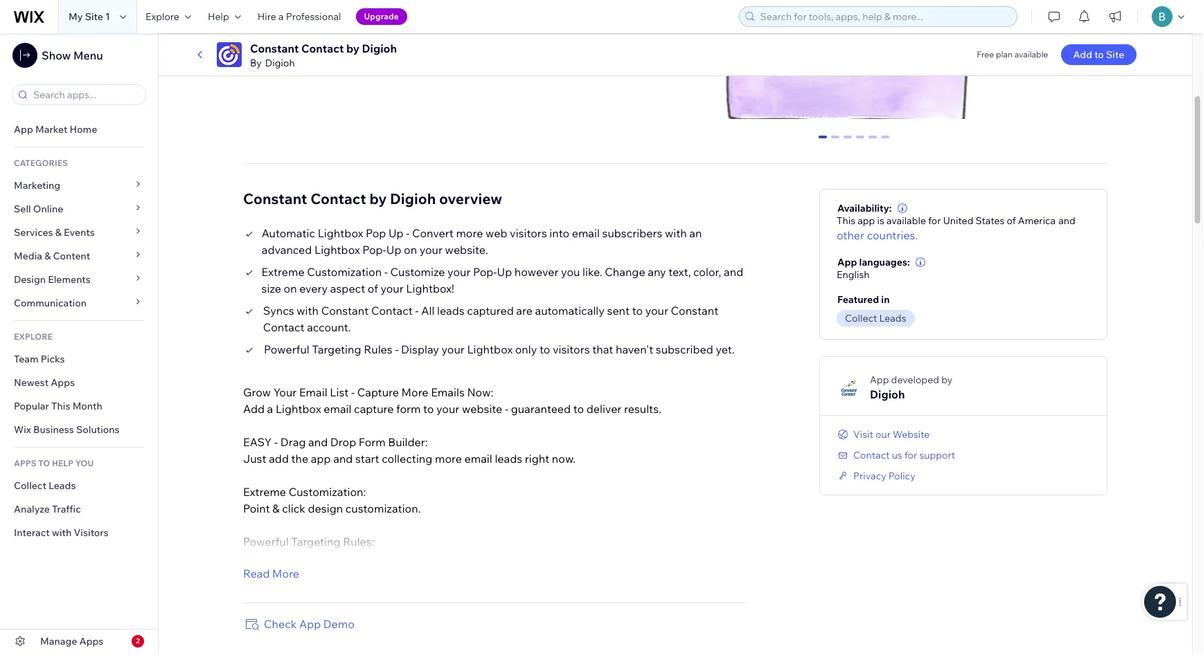 Task type: locate. For each thing, give the bounding box(es) containing it.
of right "aspect"
[[368, 282, 378, 295]]

targeting down "design"
[[291, 535, 340, 549]]

0 horizontal spatial leads
[[437, 304, 465, 318]]

0 horizontal spatial with
[[52, 527, 72, 540]]

powerful up "read more"
[[243, 535, 289, 549]]

1 vertical spatial email
[[324, 402, 352, 416]]

leads down in
[[879, 312, 906, 325]]

1 horizontal spatial available
[[1014, 49, 1048, 60]]

1 vertical spatial our
[[285, 602, 302, 615]]

0 vertical spatial add
[[1073, 48, 1092, 61]]

and right america
[[1058, 214, 1076, 227]]

that inside grow your email list - capture more emails now: add a lightbox email capture form to your website - guaranteed to deliver results. easy - drag and drop form builder: just add the app and start collecting more email leads right now. extreme customization: point & click design customization. powerful targeting rules: display your lightbox only to visitors that haven't subscribed yet. free! most of our features are free, take advantage of it by clicking the blue "add to site" button at the top of this page!
[[434, 552, 455, 566]]

up inside extreme customization - customize your pop-up however you like. change any text, color, and size on every aspect of your lightbox!
[[497, 265, 512, 279]]

email down the list
[[324, 402, 352, 416]]

a
[[278, 10, 284, 23], [267, 402, 273, 416]]

it
[[489, 602, 496, 615]]

collect inside sidebar element
[[14, 480, 46, 492]]

our inside grow your email list - capture more emails now: add a lightbox email capture form to your website - guaranteed to deliver results. easy - drag and drop form builder: just add the app and start collecting more email leads right now. extreme customization: point & click design customization. powerful targeting rules: display your lightbox only to visitors that haven't subscribed yet. free! most of our features are free, take advantage of it by clicking the blue "add to site" button at the top of this page!
[[285, 602, 302, 615]]

the right at
[[715, 602, 732, 615]]

sidebar element
[[0, 33, 159, 654]]

subscribed inside grow your email list - capture more emails now: add a lightbox email capture form to your website - guaranteed to deliver results. easy - drag and drop form builder: just add the app and start collecting more email leads right now. extreme customization: point & click design customization. powerful targeting rules: display your lightbox only to visitors that haven't subscribed yet. free! most of our features are free, take advantage of it by clicking the blue "add to site" button at the top of this page!
[[498, 552, 555, 566]]

0 horizontal spatial a
[[267, 402, 273, 416]]

with for interact with visitors
[[52, 527, 72, 540]]

upgrade
[[364, 11, 399, 21]]

1 vertical spatial 1
[[832, 135, 838, 148]]

1 vertical spatial app
[[311, 452, 331, 466]]

your inside 'syncs with constant contact - all leads captured are automatically sent to your constant contact account.'
[[645, 304, 668, 318]]

0 horizontal spatial on
[[284, 282, 297, 295]]

for
[[928, 214, 941, 227], [905, 449, 917, 462]]

1 horizontal spatial email
[[464, 452, 492, 466]]

your right sent
[[645, 304, 668, 318]]

email right into
[[572, 226, 600, 240]]

a down grow
[[267, 402, 273, 416]]

that
[[592, 343, 613, 356], [434, 552, 455, 566]]

our
[[875, 428, 891, 441], [285, 602, 302, 615]]

0 horizontal spatial haven't
[[458, 552, 495, 566]]

0 horizontal spatial available
[[887, 214, 926, 227]]

home
[[70, 123, 97, 136]]

communication
[[14, 297, 89, 310]]

free
[[977, 49, 994, 60]]

1 horizontal spatial leads
[[495, 452, 522, 466]]

app down drop
[[311, 452, 331, 466]]

syncs
[[263, 304, 294, 318]]

of right states
[[1007, 214, 1016, 227]]

contact
[[301, 42, 344, 55], [310, 190, 366, 208], [371, 304, 413, 318], [263, 320, 304, 334], [853, 449, 890, 462]]

newest apps
[[14, 377, 75, 389]]

your inside automatic lightbox pop up - convert more web visitors into email subscribers with an advanced lightbox pop-up on your website.
[[420, 243, 443, 257]]

digioh down developed
[[870, 388, 905, 401]]

on up customize
[[404, 243, 417, 257]]

apps up popular this month
[[51, 377, 75, 389]]

by up pop
[[369, 190, 387, 208]]

on right size
[[284, 282, 297, 295]]

1 horizontal spatial leads
[[879, 312, 906, 325]]

- inside automatic lightbox pop up - convert more web visitors into email subscribers with an advanced lightbox pop-up on your website.
[[406, 226, 410, 240]]

2 right manage apps at the bottom left of the page
[[136, 637, 140, 646]]

1 vertical spatial site
[[1106, 48, 1124, 61]]

0 vertical spatial subscribed
[[656, 343, 713, 356]]

1 vertical spatial add
[[243, 402, 265, 416]]

Search for tools, apps, help & more... field
[[756, 7, 1013, 26]]

leads inside grow your email list - capture more emails now: add a lightbox email capture form to your website - guaranteed to deliver results. easy - drag and drop form builder: just add the app and start collecting more email leads right now. extreme customization: point & click design customization. powerful targeting rules: display your lightbox only to visitors that haven't subscribed yet. free! most of our features are free, take advantage of it by clicking the blue "add to site" button at the top of this page!
[[495, 452, 522, 466]]

and right color, at the top right of page
[[724, 265, 743, 279]]

0 1 2 3 4 5
[[820, 135, 888, 148]]

4
[[870, 135, 875, 148]]

0 vertical spatial app
[[858, 214, 875, 227]]

newest
[[14, 377, 49, 389]]

5
[[882, 135, 888, 148]]

extreme up point
[[243, 485, 286, 499]]

leads down help
[[48, 480, 76, 492]]

interact with visitors
[[14, 527, 109, 540]]

app left is
[[858, 214, 875, 227]]

for right us
[[905, 449, 917, 462]]

privacy policy
[[853, 470, 915, 483]]

apps
[[51, 377, 75, 389], [79, 636, 103, 648]]

show menu
[[42, 48, 103, 62]]

constant down color, at the top right of page
[[671, 304, 718, 318]]

2 vertical spatial visitors
[[395, 552, 432, 566]]

more inside grow your email list - capture more emails now: add a lightbox email capture form to your website - guaranteed to deliver results. easy - drag and drop form builder: just add the app and start collecting more email leads right now. extreme customization: point & click design customization. powerful targeting rules: display your lightbox only to visitors that haven't subscribed yet. free! most of our features are free, take advantage of it by clicking the blue "add to site" button at the top of this page!
[[435, 452, 462, 466]]

app right developed by digioh icon
[[870, 374, 889, 386]]

our right visit
[[875, 428, 891, 441]]

by right "it"
[[498, 602, 511, 615]]

pop- down website.
[[473, 265, 497, 279]]

your down the convert
[[420, 243, 443, 257]]

2 vertical spatial email
[[464, 452, 492, 466]]

1 horizontal spatial subscribed
[[656, 343, 713, 356]]

leads left right
[[495, 452, 522, 466]]

your down emails
[[436, 402, 459, 416]]

aspect
[[330, 282, 365, 295]]

only down 'syncs with constant contact - all leads captured are automatically sent to your constant contact account.'
[[515, 343, 537, 356]]

0 vertical spatial with
[[665, 226, 687, 240]]

are right captured
[[516, 304, 533, 318]]

1 horizontal spatial site
[[1106, 48, 1124, 61]]

design
[[308, 502, 343, 516]]

leads inside 'syncs with constant contact - all leads captured are automatically sent to your constant contact account.'
[[437, 304, 465, 318]]

free!
[[243, 585, 273, 599]]

0 vertical spatial &
[[55, 226, 62, 239]]

app developed by digioh
[[870, 374, 953, 401]]

0 horizontal spatial visitors
[[395, 552, 432, 566]]

0 horizontal spatial this
[[51, 400, 70, 413]]

0 vertical spatial this
[[837, 214, 855, 227]]

1 vertical spatial apps
[[79, 636, 103, 648]]

take
[[394, 602, 416, 615]]

1 horizontal spatial add
[[1073, 48, 1092, 61]]

1 horizontal spatial yet.
[[716, 343, 735, 356]]

targeting down account.
[[312, 343, 361, 356]]

digioh
[[362, 42, 397, 55], [265, 57, 295, 69], [390, 190, 436, 208], [870, 388, 905, 401]]

like.
[[583, 265, 602, 279]]

0 horizontal spatial more
[[272, 567, 299, 581]]

0 horizontal spatial apps
[[51, 377, 75, 389]]

add
[[1073, 48, 1092, 61], [243, 402, 265, 416]]

with inside interact with visitors link
[[52, 527, 72, 540]]

sell online
[[14, 203, 63, 215]]

constant contact by digioh logo image
[[217, 42, 242, 67]]

1 vertical spatial &
[[44, 250, 51, 263]]

- left all
[[415, 304, 419, 318]]

up up customize
[[386, 243, 401, 257]]

availability:
[[837, 202, 892, 214]]

manage apps
[[40, 636, 103, 648]]

1 right "my"
[[105, 10, 110, 23]]

communication link
[[0, 292, 158, 315]]

1 vertical spatial extreme
[[243, 485, 286, 499]]

and inside extreme customization - customize your pop-up however you like. change any text, color, and size on every aspect of your lightbox!
[[724, 265, 743, 279]]

email inside automatic lightbox pop up - convert more web visitors into email subscribers with an advanced lightbox pop-up on your website.
[[572, 226, 600, 240]]

1 vertical spatial yet.
[[558, 552, 577, 566]]

by for constant contact by digioh overview
[[369, 190, 387, 208]]

1 horizontal spatial &
[[55, 226, 62, 239]]

read more button
[[243, 566, 299, 582]]

app market home link
[[0, 118, 158, 141]]

design
[[14, 274, 46, 286]]

media & content
[[14, 250, 90, 263]]

haven't up "it"
[[458, 552, 495, 566]]

0 vertical spatial collect
[[845, 312, 877, 325]]

1 vertical spatial on
[[284, 282, 297, 295]]

privacy
[[853, 470, 886, 483]]

your up "read more"
[[284, 552, 307, 566]]

english
[[837, 268, 870, 281]]

1 horizontal spatial more
[[401, 386, 428, 399]]

Search apps... field
[[29, 85, 141, 105]]

1 horizontal spatial on
[[404, 243, 417, 257]]

constant contact by digioh by digioh
[[250, 42, 397, 69]]

- left the convert
[[406, 226, 410, 240]]

to inside button
[[1094, 48, 1104, 61]]

apps right manage
[[79, 636, 103, 648]]

more up form
[[401, 386, 428, 399]]

0 horizontal spatial collect leads link
[[0, 474, 158, 498]]

0 vertical spatial haven't
[[616, 343, 653, 356]]

1 vertical spatial leads
[[495, 452, 522, 466]]

contact up pop
[[310, 190, 366, 208]]

app down other
[[837, 256, 857, 268]]

0 horizontal spatial site
[[85, 10, 103, 23]]

1 vertical spatial are
[[350, 602, 366, 615]]

0 horizontal spatial email
[[324, 402, 352, 416]]

1 horizontal spatial collect leads link
[[837, 310, 919, 327]]

visitors down the automatically
[[553, 343, 590, 356]]

app for app languages:
[[837, 256, 857, 268]]

0 vertical spatial our
[[875, 428, 891, 441]]

and right drag
[[308, 435, 328, 449]]

our up check app demo link
[[285, 602, 302, 615]]

2 left 3
[[845, 135, 850, 148]]

analyze traffic
[[14, 504, 81, 516]]

2 horizontal spatial &
[[272, 502, 280, 516]]

america
[[1018, 214, 1056, 227]]

1 horizontal spatial collect
[[845, 312, 877, 325]]

help button
[[199, 0, 249, 33]]

2 horizontal spatial with
[[665, 226, 687, 240]]

collect leads link down in
[[837, 310, 919, 327]]

1 horizontal spatial pop-
[[473, 265, 497, 279]]

visitors inside grow your email list - capture more emails now: add a lightbox email capture form to your website - guaranteed to deliver results. easy - drag and drop form builder: just add the app and start collecting more email leads right now. extreme customization: point & click design customization. powerful targeting rules: display your lightbox only to visitors that haven't subscribed yet. free! most of our features are free, take advantage of it by clicking the blue "add to site" button at the top of this page!
[[395, 552, 432, 566]]

constant up by on the left of page
[[250, 42, 299, 55]]

2 vertical spatial with
[[52, 527, 72, 540]]

0 horizontal spatial &
[[44, 250, 51, 263]]

by inside app developed by digioh
[[941, 374, 953, 386]]

explore
[[14, 332, 53, 342]]

more right read
[[272, 567, 299, 581]]

add inside grow your email list - capture more emails now: add a lightbox email capture form to your website - guaranteed to deliver results. easy - drag and drop form builder: just add the app and start collecting more email leads right now. extreme customization: point & click design customization. powerful targeting rules: display your lightbox only to visitors that haven't subscribed yet. free! most of our features are free, take advantage of it by clicking the blue "add to site" button at the top of this page!
[[243, 402, 265, 416]]

pop-
[[362, 243, 386, 257], [473, 265, 497, 279]]

you
[[561, 265, 580, 279]]

developed
[[891, 374, 939, 386]]

0 horizontal spatial add
[[243, 402, 265, 416]]

pop- inside automatic lightbox pop up - convert more web visitors into email subscribers with an advanced lightbox pop-up on your website.
[[362, 243, 386, 257]]

up right pop
[[389, 226, 404, 240]]

with inside 'syncs with constant contact - all leads captured are automatically sent to your constant contact account.'
[[297, 304, 319, 318]]

0 vertical spatial more
[[456, 226, 483, 240]]

1 vertical spatial leads
[[48, 480, 76, 492]]

0 vertical spatial apps
[[51, 377, 75, 389]]

constant up automatic
[[243, 190, 307, 208]]

the left blue
[[556, 602, 573, 615]]

for left united
[[928, 214, 941, 227]]

& inside grow your email list - capture more emails now: add a lightbox email capture form to your website - guaranteed to deliver results. easy - drag and drop form builder: just add the app and start collecting more email leads right now. extreme customization: point & click design customization. powerful targeting rules: display your lightbox only to visitors that haven't subscribed yet. free! most of our features are free, take advantage of it by clicking the blue "add to site" button at the top of this page!
[[272, 502, 280, 516]]

1 horizontal spatial visitors
[[510, 226, 547, 240]]

more
[[456, 226, 483, 240], [435, 452, 462, 466]]

by inside 'constant contact by digioh by digioh'
[[346, 42, 359, 55]]

app inside app developed by digioh
[[870, 374, 889, 386]]

1 vertical spatial with
[[297, 304, 319, 318]]

1 horizontal spatial app
[[858, 214, 875, 227]]

now.
[[552, 452, 576, 466]]

0 horizontal spatial yet.
[[558, 552, 577, 566]]

more inside grow your email list - capture more emails now: add a lightbox email capture form to your website - guaranteed to deliver results. easy - drag and drop form builder: just add the app and start collecting more email leads right now. extreme customization: point & click design customization. powerful targeting rules: display your lightbox only to visitors that haven't subscribed yet. free! most of our features are free, take advantage of it by clicking the blue "add to site" button at the top of this page!
[[401, 386, 428, 399]]

1 horizontal spatial display
[[401, 343, 439, 356]]

1 vertical spatial only
[[357, 552, 379, 566]]

1 horizontal spatial only
[[515, 343, 537, 356]]

powerful inside grow your email list - capture more emails now: add a lightbox email capture form to your website - guaranteed to deliver results. easy - drag and drop form builder: just add the app and start collecting more email leads right now. extreme customization: point & click design customization. powerful targeting rules: display your lightbox only to visitors that haven't subscribed yet. free! most of our features are free, take advantage of it by clicking the blue "add to site" button at the top of this page!
[[243, 535, 289, 549]]

- left customize
[[384, 265, 388, 279]]

automatic
[[262, 226, 315, 240]]

contact inside 'constant contact by digioh by digioh'
[[301, 42, 344, 55]]

site
[[85, 10, 103, 23], [1106, 48, 1124, 61]]

1 right "0"
[[832, 135, 838, 148]]

popular this month link
[[0, 395, 158, 418]]

show menu button
[[12, 43, 103, 68]]

media & content link
[[0, 245, 158, 268]]

list
[[330, 386, 349, 399]]

extreme
[[262, 265, 305, 279], [243, 485, 286, 499]]

1 horizontal spatial are
[[516, 304, 533, 318]]

only down rules:
[[357, 552, 379, 566]]

results.
[[624, 402, 661, 416]]

digioh right by on the left of page
[[265, 57, 295, 69]]

email down website
[[464, 452, 492, 466]]

app languages:
[[837, 256, 910, 268]]

to
[[38, 459, 50, 469]]

only inside grow your email list - capture more emails now: add a lightbox email capture form to your website - guaranteed to deliver results. easy - drag and drop form builder: just add the app and start collecting more email leads right now. extreme customization: point & click design customization. powerful targeting rules: display your lightbox only to visitors that haven't subscribed yet. free! most of our features are free, take advantage of it by clicking the blue "add to site" button at the top of this page!
[[357, 552, 379, 566]]

more right the collecting
[[435, 452, 462, 466]]

0 horizontal spatial that
[[434, 552, 455, 566]]

1 vertical spatial a
[[267, 402, 273, 416]]

elements
[[48, 274, 91, 286]]

design elements
[[14, 274, 91, 286]]

collect down apps
[[14, 480, 46, 492]]

month
[[72, 400, 102, 413]]

contact left all
[[371, 304, 413, 318]]

start
[[355, 452, 379, 466]]

by inside grow your email list - capture more emails now: add a lightbox email capture form to your website - guaranteed to deliver results. easy - drag and drop form builder: just add the app and start collecting more email leads right now. extreme customization: point & click design customization. powerful targeting rules: display your lightbox only to visitors that haven't subscribed yet. free! most of our features are free, take advantage of it by clicking the blue "add to site" button at the top of this page!
[[498, 602, 511, 615]]

lightbox
[[318, 226, 363, 240], [314, 243, 360, 257], [467, 343, 513, 356], [276, 402, 321, 416], [309, 552, 355, 566]]

by down upgrade button
[[346, 42, 359, 55]]

customization.
[[345, 502, 421, 516]]

0 vertical spatial leads
[[437, 304, 465, 318]]

a right the hire
[[278, 10, 284, 23]]

of
[[1007, 214, 1016, 227], [368, 282, 378, 295], [272, 602, 282, 615], [476, 602, 486, 615], [263, 618, 274, 632]]

2 horizontal spatial visitors
[[553, 343, 590, 356]]

collect leads
[[14, 480, 76, 492]]

0
[[820, 135, 825, 148]]

digioh inside app developed by digioh
[[870, 388, 905, 401]]

my site 1
[[69, 10, 110, 23]]

app left 'market'
[[14, 123, 33, 136]]

pop- down pop
[[362, 243, 386, 257]]

2 vertical spatial up
[[497, 265, 512, 279]]

leads right all
[[437, 304, 465, 318]]

collect leads link down you
[[0, 474, 158, 498]]

united
[[943, 214, 973, 227]]

1 horizontal spatial with
[[297, 304, 319, 318]]

check app demo
[[264, 618, 355, 631]]

with
[[665, 226, 687, 240], [297, 304, 319, 318], [52, 527, 72, 540]]

0 horizontal spatial pop-
[[362, 243, 386, 257]]

this up other
[[837, 214, 855, 227]]

1
[[105, 10, 110, 23], [832, 135, 838, 148]]

digioh down upgrade button
[[362, 42, 397, 55]]

by right developed
[[941, 374, 953, 386]]

app
[[858, 214, 875, 227], [311, 452, 331, 466]]

1 horizontal spatial our
[[875, 428, 891, 441]]

lightbox left pop
[[318, 226, 363, 240]]

this up wix business solutions
[[51, 400, 70, 413]]

app inside sidebar element
[[14, 123, 33, 136]]

0 vertical spatial extreme
[[262, 265, 305, 279]]

collect down featured
[[845, 312, 877, 325]]

powerful down syncs
[[264, 343, 309, 356]]

1 vertical spatial up
[[386, 243, 401, 257]]

extreme up size
[[262, 265, 305, 279]]

1 vertical spatial display
[[243, 552, 281, 566]]

1 horizontal spatial a
[[278, 10, 284, 23]]

app inside grow your email list - capture more emails now: add a lightbox email capture form to your website - guaranteed to deliver results. easy - drag and drop form builder: just add the app and start collecting more email leads right now. extreme customization: point & click design customization. powerful targeting rules: display your lightbox only to visitors that haven't subscribed yet. free! most of our features are free, take advantage of it by clicking the blue "add to site" button at the top of this page!
[[311, 452, 331, 466]]

market
[[35, 123, 67, 136]]

0 horizontal spatial only
[[357, 552, 379, 566]]

the down drag
[[291, 452, 308, 466]]

digioh for app developed by digioh
[[870, 388, 905, 401]]

contact down professional
[[301, 42, 344, 55]]

with left an
[[665, 226, 687, 240]]

of left "it"
[[476, 602, 486, 615]]

business
[[33, 424, 74, 436]]

automatically
[[535, 304, 605, 318]]

media
[[14, 250, 42, 263]]

extreme inside grow your email list - capture more emails now: add a lightbox email capture form to your website - guaranteed to deliver results. easy - drag and drop form builder: just add the app and start collecting more email leads right now. extreme customization: point & click design customization. powerful targeting rules: display your lightbox only to visitors that haven't subscribed yet. free! most of our features are free, take advantage of it by clicking the blue "add to site" button at the top of this page!
[[243, 485, 286, 499]]

marketing link
[[0, 174, 158, 197]]

0 vertical spatial 2
[[845, 135, 850, 148]]

- up add
[[274, 435, 278, 449]]

add inside button
[[1073, 48, 1092, 61]]

haven't down sent
[[616, 343, 653, 356]]

visitors inside automatic lightbox pop up - convert more web visitors into email subscribers with an advanced lightbox pop-up on your website.
[[510, 226, 547, 240]]

0 vertical spatial for
[[928, 214, 941, 227]]

visitors left into
[[510, 226, 547, 240]]

are left free,
[[350, 602, 366, 615]]

rules
[[364, 343, 393, 356]]

1 horizontal spatial 2
[[845, 135, 850, 148]]

up left however
[[497, 265, 512, 279]]

1 vertical spatial 2
[[136, 637, 140, 646]]

0 vertical spatial visitors
[[510, 226, 547, 240]]



Task type: vqa. For each thing, say whether or not it's contained in the screenshot.
our to the right
yes



Task type: describe. For each thing, give the bounding box(es) containing it.
your down customize
[[381, 282, 404, 295]]

1 vertical spatial available
[[887, 214, 926, 227]]

0 vertical spatial targeting
[[312, 343, 361, 356]]

now:
[[467, 386, 493, 399]]

app for app developed by digioh
[[870, 374, 889, 386]]

read
[[243, 567, 270, 581]]

free plan available
[[977, 49, 1048, 60]]

drop
[[330, 435, 356, 449]]

targeting inside grow your email list - capture more emails now: add a lightbox email capture form to your website - guaranteed to deliver results. easy - drag and drop form builder: just add the app and start collecting more email leads right now. extreme customization: point & click design customization. powerful targeting rules: display your lightbox only to visitors that haven't subscribed yet. free! most of our features are free, take advantage of it by clicking the blue "add to site" button at the top of this page!
[[291, 535, 340, 549]]

1 horizontal spatial this
[[837, 214, 855, 227]]

deliver
[[586, 402, 622, 416]]

of inside extreme customization - customize your pop-up however you like. change any text, color, and size on every aspect of your lightbox!
[[368, 282, 378, 295]]

app down "features"
[[299, 618, 321, 631]]

builder:
[[388, 435, 428, 449]]

collect inside featured in collect leads
[[845, 312, 877, 325]]

1 horizontal spatial 1
[[832, 135, 838, 148]]

and inside and other countries.
[[1058, 214, 1076, 227]]

apps to help you
[[14, 459, 94, 469]]

team picks link
[[0, 348, 158, 371]]

help
[[52, 459, 73, 469]]

captured
[[467, 304, 514, 318]]

contact down syncs
[[263, 320, 304, 334]]

services
[[14, 226, 53, 239]]

your
[[273, 386, 297, 399]]

apps
[[14, 459, 36, 469]]

add to site
[[1073, 48, 1124, 61]]

contact up privacy
[[853, 449, 890, 462]]

services & events
[[14, 226, 95, 239]]

interact
[[14, 527, 50, 540]]

capture
[[354, 402, 394, 416]]

your up emails
[[442, 343, 465, 356]]

change
[[605, 265, 645, 279]]

and down drop
[[333, 452, 353, 466]]

hire a professional link
[[249, 0, 349, 33]]

display inside grow your email list - capture more emails now: add a lightbox email capture form to your website - guaranteed to deliver results. easy - drag and drop form builder: just add the app and start collecting more email leads right now. extreme customization: point & click design customization. powerful targeting rules: display your lightbox only to visitors that haven't subscribed yet. free! most of our features are free, take advantage of it by clicking the blue "add to site" button at the top of this page!
[[243, 552, 281, 566]]

constant down "aspect"
[[321, 304, 369, 318]]

account.
[[307, 320, 351, 334]]

blue
[[575, 602, 598, 615]]

constant contact by digioh overview
[[243, 190, 502, 208]]

more inside button
[[272, 567, 299, 581]]

advanced
[[262, 243, 312, 257]]

0 vertical spatial powerful
[[264, 343, 309, 356]]

marketing
[[14, 179, 60, 192]]

0 vertical spatial site
[[85, 10, 103, 23]]

menu
[[73, 48, 103, 62]]

0 horizontal spatial the
[[291, 452, 308, 466]]

on inside automatic lightbox pop up - convert more web visitors into email subscribers with an advanced lightbox pop-up on your website.
[[404, 243, 417, 257]]

leads inside sidebar element
[[48, 480, 76, 492]]

services & events link
[[0, 221, 158, 245]]

apps for newest apps
[[51, 377, 75, 389]]

point
[[243, 502, 270, 516]]

email
[[299, 386, 327, 399]]

are inside 'syncs with constant contact - all leads captured are automatically sent to your constant contact account.'
[[516, 304, 533, 318]]

0 vertical spatial only
[[515, 343, 537, 356]]

form
[[396, 402, 421, 416]]

1 horizontal spatial haven't
[[616, 343, 653, 356]]

leads inside featured in collect leads
[[879, 312, 906, 325]]

- inside extreme customization - customize your pop-up however you like. change any text, color, and size on every aspect of your lightbox!
[[384, 265, 388, 279]]

web
[[486, 226, 507, 240]]

powerful targeting rules - display your lightbox only to visitors that haven't subscribed yet.
[[264, 343, 735, 356]]

are inside grow your email list - capture more emails now: add a lightbox email capture form to your website - guaranteed to deliver results. easy - drag and drop form builder: just add the app and start collecting more email leads right now. extreme customization: point & click design customization. powerful targeting rules: display your lightbox only to visitors that haven't subscribed yet. free! most of our features are free, take advantage of it by clicking the blue "add to site" button at the top of this page!
[[350, 602, 366, 615]]

0 vertical spatial a
[[278, 10, 284, 23]]

by for constant contact by digioh by digioh
[[346, 42, 359, 55]]

1 horizontal spatial the
[[556, 602, 573, 615]]

- right the list
[[351, 386, 355, 399]]

wix business solutions
[[14, 424, 120, 436]]

convert
[[412, 226, 454, 240]]

policy
[[889, 470, 915, 483]]

with for syncs with constant contact - all leads captured are automatically sent to your constant contact account.
[[297, 304, 319, 318]]

apps for manage apps
[[79, 636, 103, 648]]

analyze
[[14, 504, 50, 516]]

0 vertical spatial available
[[1014, 49, 1048, 60]]

lightbox!
[[406, 282, 454, 295]]

lightbox down your
[[276, 402, 321, 416]]

lightbox down 'syncs with constant contact - all leads captured are automatically sent to your constant contact account.'
[[467, 343, 513, 356]]

constant inside 'constant contact by digioh by digioh'
[[250, 42, 299, 55]]

check app demo link
[[243, 616, 355, 633]]

add
[[269, 452, 289, 466]]

app market home
[[14, 123, 97, 136]]

visit our website
[[853, 428, 930, 441]]

pop- inside extreme customization - customize your pop-up however you like. change any text, color, and size on every aspect of your lightbox!
[[473, 265, 497, 279]]

hire a professional
[[257, 10, 341, 23]]

show
[[42, 48, 71, 62]]

website
[[462, 402, 502, 416]]

interact with visitors link
[[0, 522, 158, 545]]

color,
[[693, 265, 721, 279]]

1 horizontal spatial that
[[592, 343, 613, 356]]

yet. inside grow your email list - capture more emails now: add a lightbox email capture form to your website - guaranteed to deliver results. easy - drag and drop form builder: just add the app and start collecting more email leads right now. extreme customization: point & click design customization. powerful targeting rules: display your lightbox only to visitors that haven't subscribed yet. free! most of our features are free, take advantage of it by clicking the blue "add to site" button at the top of this page!
[[558, 552, 577, 566]]

0 vertical spatial up
[[389, 226, 404, 240]]

lightbox up customization
[[314, 243, 360, 257]]

subscribers
[[602, 226, 662, 240]]

analyze traffic link
[[0, 498, 158, 522]]

2 inside sidebar element
[[136, 637, 140, 646]]

lightbox down rules:
[[309, 552, 355, 566]]

a inside grow your email list - capture more emails now: add a lightbox email capture form to your website - guaranteed to deliver results. easy - drag and drop form builder: just add the app and start collecting more email leads right now. extreme customization: point & click design customization. powerful targeting rules: display your lightbox only to visitors that haven't subscribed yet. free! most of our features are free, take advantage of it by clicking the blue "add to site" button at the top of this page!
[[267, 402, 273, 416]]

at
[[703, 602, 713, 615]]

advantage
[[419, 602, 474, 615]]

1 vertical spatial collect leads link
[[0, 474, 158, 498]]

this inside sidebar element
[[51, 400, 70, 413]]

most
[[243, 602, 269, 615]]

0 horizontal spatial for
[[905, 449, 917, 462]]

of up check
[[272, 602, 282, 615]]

privacy policy link
[[837, 470, 915, 483]]

more inside automatic lightbox pop up - convert more web visitors into email subscribers with an advanced lightbox pop-up on your website.
[[456, 226, 483, 240]]

& for events
[[55, 226, 62, 239]]

visit
[[853, 428, 873, 441]]

app for app market home
[[14, 123, 33, 136]]

demo
[[323, 618, 355, 631]]

& for content
[[44, 250, 51, 263]]

website.
[[445, 243, 488, 257]]

overview
[[439, 190, 502, 208]]

haven't inside grow your email list - capture more emails now: add a lightbox email capture form to your website - guaranteed to deliver results. easy - drag and drop form builder: just add the app and start collecting more email leads right now. extreme customization: point & click design customization. powerful targeting rules: display your lightbox only to visitors that haven't subscribed yet. free! most of our features are free, take advantage of it by clicking the blue "add to site" button at the top of this page!
[[458, 552, 495, 566]]

0 vertical spatial collect leads link
[[837, 310, 919, 327]]

all
[[421, 304, 435, 318]]

check
[[264, 618, 297, 631]]

0 horizontal spatial 1
[[105, 10, 110, 23]]

explore
[[145, 10, 179, 23]]

automatic lightbox pop up - convert more web visitors into email subscribers with an advanced lightbox pop-up on your website.
[[262, 226, 702, 257]]

extreme inside extreme customization - customize your pop-up however you like. change any text, color, and size on every aspect of your lightbox!
[[262, 265, 305, 279]]

team picks
[[14, 353, 65, 366]]

by for app developed by digioh
[[941, 374, 953, 386]]

on inside extreme customization - customize your pop-up however you like. change any text, color, and size on every aspect of your lightbox!
[[284, 282, 297, 295]]

emails
[[431, 386, 465, 399]]

- inside 'syncs with constant contact - all leads captured are automatically sent to your constant contact account.'
[[415, 304, 419, 318]]

- right "rules"
[[395, 343, 399, 356]]

my
[[69, 10, 83, 23]]

1 horizontal spatial for
[[928, 214, 941, 227]]

0 vertical spatial display
[[401, 343, 439, 356]]

to inside 'syncs with constant contact - all leads captured are automatically sent to your constant contact account.'
[[632, 304, 643, 318]]

picks
[[41, 353, 65, 366]]

2 horizontal spatial the
[[715, 602, 732, 615]]

pop
[[366, 226, 386, 240]]

of right top
[[263, 618, 274, 632]]

0 vertical spatial yet.
[[716, 343, 735, 356]]

support
[[919, 449, 955, 462]]

sell online link
[[0, 197, 158, 221]]

your down website.
[[447, 265, 471, 279]]

site inside add to site button
[[1106, 48, 1124, 61]]

however
[[514, 265, 559, 279]]

digioh for constant contact by digioh overview
[[390, 190, 436, 208]]

grow
[[243, 386, 271, 399]]

- right website
[[505, 402, 508, 416]]

with inside automatic lightbox pop up - convert more web visitors into email subscribers with an advanced lightbox pop-up on your website.
[[665, 226, 687, 240]]

clicking
[[514, 602, 553, 615]]

click
[[282, 502, 305, 516]]

sell
[[14, 203, 31, 215]]

featured
[[837, 293, 879, 306]]

digioh for constant contact by digioh by digioh
[[362, 42, 397, 55]]

drag
[[280, 435, 306, 449]]

rules:
[[343, 535, 374, 549]]

other
[[837, 228, 864, 242]]

developed by digioh image
[[837, 376, 862, 401]]



